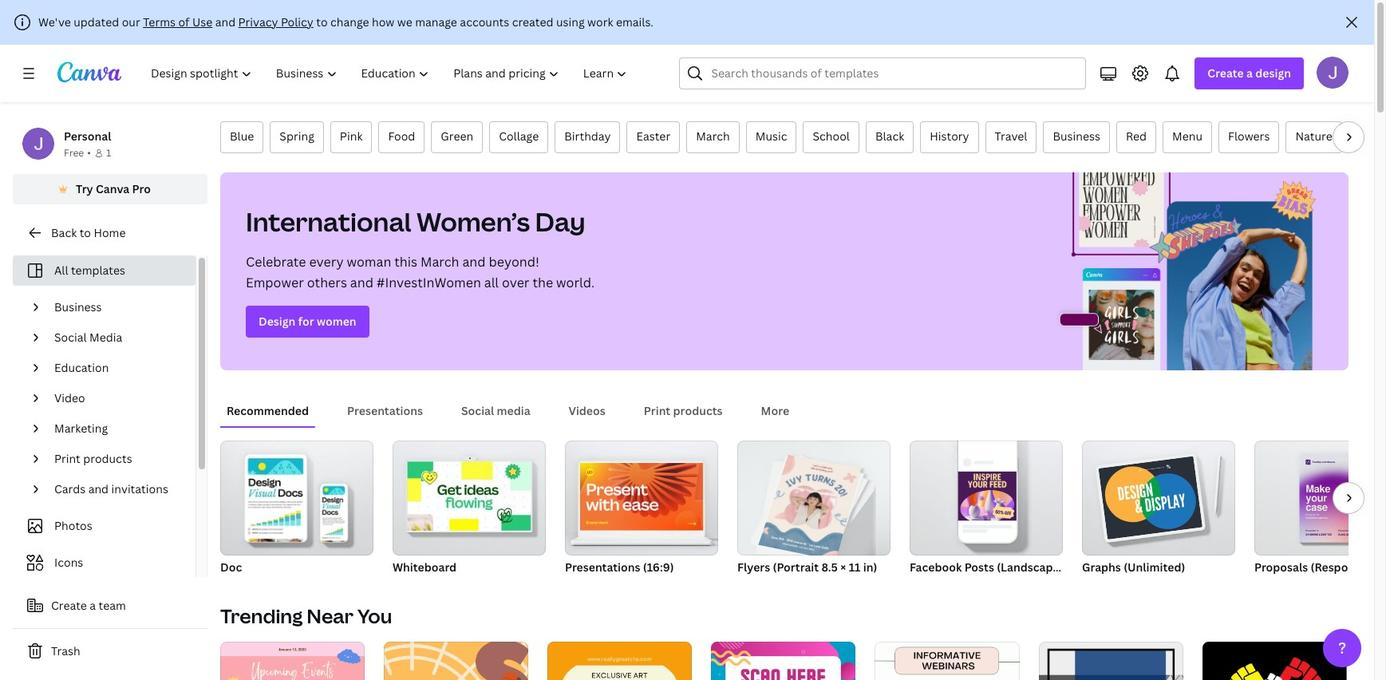 Task type: locate. For each thing, give the bounding box(es) containing it.
0 horizontal spatial a
[[90, 598, 96, 613]]

home
[[94, 225, 126, 240]]

print products link
[[48, 444, 186, 474]]

0 vertical spatial print
[[644, 403, 671, 418]]

presentation (16:9) image
[[565, 441, 718, 556], [580, 463, 703, 531]]

presentations inside presentations (16:9) link
[[565, 560, 641, 575]]

yellow simple museum art flyer image
[[548, 642, 692, 680]]

business link up media
[[48, 292, 186, 322]]

0 horizontal spatial march
[[421, 253, 459, 271]]

create
[[1208, 65, 1244, 81], [51, 598, 87, 613]]

business inside business button
[[1053, 129, 1101, 144]]

history link
[[920, 121, 979, 153]]

0 vertical spatial print products
[[644, 403, 723, 418]]

icons
[[54, 555, 83, 570]]

we've
[[38, 14, 71, 30]]

0 horizontal spatial social
[[54, 330, 87, 345]]

near
[[307, 603, 354, 629]]

print inside print products button
[[644, 403, 671, 418]]

templates
[[71, 263, 125, 278]]

and
[[215, 14, 236, 30], [463, 253, 486, 271], [350, 274, 374, 291], [88, 481, 109, 496]]

blue link
[[220, 121, 264, 153]]

menu
[[1173, 129, 1203, 144]]

1 horizontal spatial social
[[461, 403, 494, 418]]

green link
[[431, 121, 483, 153]]

create a team
[[51, 598, 126, 613]]

flyer (portrait 8.5 × 11 in) image inside flyers (portrait 8.5 × 11 in) link
[[759, 455, 861, 561]]

print products inside button
[[644, 403, 723, 418]]

social for social media
[[461, 403, 494, 418]]

products up cards and invitations
[[83, 451, 132, 466]]

create a design
[[1208, 65, 1291, 81]]

pink beige abstract playful school email newsletter image
[[220, 642, 365, 680]]

0 vertical spatial to
[[316, 14, 328, 30]]

1 horizontal spatial business
[[1053, 129, 1101, 144]]

nature
[[1296, 129, 1333, 144]]

doc
[[220, 560, 242, 575]]

facebook
[[910, 560, 962, 575]]

social media button
[[455, 396, 537, 426]]

create left design
[[1208, 65, 1244, 81]]

0 vertical spatial a
[[1247, 65, 1253, 81]]

1 vertical spatial print products
[[54, 451, 132, 466]]

create inside dropdown button
[[1208, 65, 1244, 81]]

1 vertical spatial business
[[54, 299, 102, 314]]

business up social media
[[54, 299, 102, 314]]

social inside button
[[461, 403, 494, 418]]

1 horizontal spatial to
[[316, 14, 328, 30]]

a for team
[[90, 598, 96, 613]]

green button
[[431, 121, 483, 153]]

social left media
[[461, 403, 494, 418]]

graph (unlimited) image
[[1082, 441, 1236, 556], [1099, 456, 1203, 540]]

travel button
[[985, 121, 1037, 153]]

proposals (responsive)
[[1255, 560, 1381, 575]]

presentations for presentations
[[347, 403, 423, 418]]

design
[[259, 314, 296, 329]]

create down icons
[[51, 598, 87, 613]]

jacob simon image
[[1317, 57, 1349, 89]]

1 horizontal spatial products
[[673, 403, 723, 418]]

try canva pro
[[76, 181, 151, 196]]

print up cards
[[54, 451, 81, 466]]

products
[[673, 403, 723, 418], [83, 451, 132, 466]]

to right policy
[[316, 14, 328, 30]]

march left music
[[696, 129, 730, 144]]

1 vertical spatial a
[[90, 598, 96, 613]]

a left design
[[1247, 65, 1253, 81]]

try canva pro button
[[13, 174, 208, 204]]

to
[[316, 14, 328, 30], [80, 225, 91, 240]]

created
[[512, 14, 554, 30]]

1 vertical spatial business link
[[48, 292, 186, 322]]

flyer (portrait 8.5 × 11 in) image
[[738, 441, 891, 556], [759, 455, 861, 561]]

0 vertical spatial products
[[673, 403, 723, 418]]

march up #investinwomen
[[421, 253, 459, 271]]

marketing
[[54, 421, 108, 436]]

print inside print products link
[[54, 451, 81, 466]]

red link
[[1117, 121, 1157, 153]]

invitations
[[111, 481, 168, 496]]

1 vertical spatial print
[[54, 451, 81, 466]]

whiteboard image
[[393, 441, 546, 556], [408, 462, 531, 531]]

0 horizontal spatial presentations
[[347, 403, 423, 418]]

0 vertical spatial social
[[54, 330, 87, 345]]

0 vertical spatial business
[[1053, 129, 1101, 144]]

spring button
[[270, 121, 324, 153]]

0 horizontal spatial products
[[83, 451, 132, 466]]

business link
[[1044, 121, 1110, 153], [48, 292, 186, 322]]

we've updated our terms of use and privacy policy to change how we manage accounts created using work emails.
[[38, 14, 654, 30]]

and down woman
[[350, 274, 374, 291]]

0 horizontal spatial business
[[54, 299, 102, 314]]

a inside button
[[90, 598, 96, 613]]

print products for print products button
[[644, 403, 723, 418]]

create a team button
[[13, 590, 208, 622]]

we
[[397, 14, 412, 30]]

0 vertical spatial presentations
[[347, 403, 423, 418]]

1
[[106, 146, 111, 160]]

pink and blue geometric qr code placement flyer image
[[711, 642, 856, 680]]

1 vertical spatial to
[[80, 225, 91, 240]]

1 horizontal spatial march
[[696, 129, 730, 144]]

red
[[1126, 129, 1147, 144]]

1 vertical spatial create
[[51, 598, 87, 613]]

birthday
[[565, 129, 611, 144]]

1 vertical spatial social
[[461, 403, 494, 418]]

design for women
[[259, 314, 356, 329]]

facebook posts (landscape) link
[[910, 441, 1064, 578]]

march
[[696, 129, 730, 144], [421, 253, 459, 271]]

green
[[441, 129, 473, 144]]

presentations
[[347, 403, 423, 418], [565, 560, 641, 575]]

1 horizontal spatial print products
[[644, 403, 723, 418]]

print products
[[644, 403, 723, 418], [54, 451, 132, 466]]

1 horizontal spatial a
[[1247, 65, 1253, 81]]

terms of use link
[[143, 14, 213, 30]]

0 vertical spatial create
[[1208, 65, 1244, 81]]

1 vertical spatial march
[[421, 253, 459, 271]]

softball tournament flyer image
[[384, 642, 529, 680]]

print right videos at the left
[[644, 403, 671, 418]]

0 horizontal spatial print
[[54, 451, 81, 466]]

products left more
[[673, 403, 723, 418]]

products inside button
[[673, 403, 723, 418]]

posts
[[965, 560, 994, 575]]

a left team
[[90, 598, 96, 613]]

to right back at the top left
[[80, 225, 91, 240]]

facebook post (landscape) image
[[910, 441, 1063, 556], [958, 472, 1017, 520]]

using
[[556, 14, 585, 30]]

0 horizontal spatial print products
[[54, 451, 132, 466]]

spring link
[[270, 121, 324, 153]]

Search search field
[[712, 58, 1076, 89]]

blue
[[230, 129, 254, 144]]

flyers (portrait 8.5 × 11 in) link
[[738, 441, 891, 578]]

proposal (responsive) image
[[1255, 441, 1386, 556], [1300, 453, 1363, 543]]

1 vertical spatial products
[[83, 451, 132, 466]]

video link
[[48, 383, 186, 413]]

black button
[[866, 121, 914, 153]]

1 vertical spatial presentations
[[565, 560, 641, 575]]

march inside celebrate every woman this march and beyond! empower others and #investinwomen all over the world.
[[421, 253, 459, 271]]

business link left red link
[[1044, 121, 1110, 153]]

doc image
[[220, 441, 374, 556], [220, 441, 374, 556]]

celebrate every woman this march and beyond! empower others and #investinwomen all over the world.
[[246, 253, 595, 291]]

work
[[588, 14, 613, 30]]

graph (unlimited) image inside graphs (unlimited) link
[[1099, 456, 1203, 540]]

a inside dropdown button
[[1247, 65, 1253, 81]]

business left red
[[1053, 129, 1101, 144]]

beige and white informative webinars newsletter image
[[875, 642, 1020, 680]]

0 vertical spatial march
[[696, 129, 730, 144]]

1 horizontal spatial print
[[644, 403, 671, 418]]

free
[[64, 146, 84, 160]]

pink button
[[330, 121, 372, 153]]

#investinwomen
[[377, 274, 481, 291]]

more button
[[755, 396, 796, 426]]

social up education at left bottom
[[54, 330, 87, 345]]

march link
[[687, 121, 740, 153]]

graphs
[[1082, 560, 1121, 575]]

business for the left business link
[[54, 299, 102, 314]]

create inside button
[[51, 598, 87, 613]]

privacy policy link
[[238, 14, 314, 30]]

1 horizontal spatial presentations
[[565, 560, 641, 575]]

1 horizontal spatial business link
[[1044, 121, 1110, 153]]

march inside button
[[696, 129, 730, 144]]

photos link
[[22, 511, 186, 541]]

trending near you
[[220, 603, 392, 629]]

1 horizontal spatial create
[[1208, 65, 1244, 81]]

social media link
[[48, 322, 186, 353]]

celebrate
[[246, 253, 306, 271]]

0 horizontal spatial create
[[51, 598, 87, 613]]

None search field
[[680, 57, 1087, 89]]

march button
[[687, 121, 740, 153]]

presentations inside presentations button
[[347, 403, 423, 418]]



Task type: vqa. For each thing, say whether or not it's contained in the screenshot.
Earth in the Earth and Space Science
no



Task type: describe. For each thing, give the bounding box(es) containing it.
others
[[307, 274, 347, 291]]

black link
[[866, 121, 914, 153]]

create for create a team
[[51, 598, 87, 613]]

of
[[178, 14, 190, 30]]

whiteboard link
[[393, 441, 546, 578]]

birthday link
[[555, 121, 621, 153]]

cards
[[54, 481, 86, 496]]

black
[[876, 129, 905, 144]]

all
[[54, 263, 68, 278]]

presentations for presentations (16:9)
[[565, 560, 641, 575]]

photos
[[54, 518, 92, 533]]

team
[[99, 598, 126, 613]]

woman
[[347, 253, 391, 271]]

a for design
[[1247, 65, 1253, 81]]

(16:9)
[[643, 560, 674, 575]]

graphs (unlimited)
[[1082, 560, 1186, 575]]

try
[[76, 181, 93, 196]]

flowers button
[[1219, 121, 1280, 153]]

you
[[358, 603, 392, 629]]

back to home link
[[13, 217, 208, 249]]

beyond!
[[489, 253, 540, 271]]

birthday button
[[555, 121, 621, 153]]

more
[[761, 403, 790, 418]]

social media
[[54, 330, 122, 345]]

use
[[192, 14, 213, 30]]

trending
[[220, 603, 303, 629]]

all templates
[[54, 263, 125, 278]]

(landscape)
[[997, 560, 1064, 575]]

cards and invitations link
[[48, 474, 186, 504]]

colourful african pattern black history month a3 poster image
[[1203, 642, 1347, 680]]

11
[[849, 560, 861, 575]]

recommended button
[[220, 396, 315, 426]]

(portrait
[[773, 560, 819, 575]]

the
[[533, 274, 553, 291]]

media
[[89, 330, 122, 345]]

education
[[54, 360, 109, 375]]

accounts
[[460, 14, 509, 30]]

how
[[372, 14, 395, 30]]

school
[[813, 129, 850, 144]]

for
[[298, 314, 314, 329]]

proposal (responsive) image inside proposals (responsive) "link"
[[1300, 453, 1363, 543]]

business for business button
[[1053, 129, 1101, 144]]

facebook posts (landscape)
[[910, 560, 1064, 575]]

presentation (16:9) image inside presentations (16:9) link
[[580, 463, 703, 531]]

flyers
[[738, 560, 770, 575]]

videos
[[569, 403, 606, 418]]

print for print products button
[[644, 403, 671, 418]]

presentations button
[[341, 396, 429, 426]]

flowers link
[[1219, 121, 1280, 153]]

proposals
[[1255, 560, 1308, 575]]

whiteboard
[[393, 560, 457, 575]]

0 horizontal spatial business link
[[48, 292, 186, 322]]

graphs (unlimited) link
[[1082, 441, 1236, 578]]

videos button
[[562, 396, 612, 426]]

recommended
[[227, 403, 309, 418]]

create a design button
[[1195, 57, 1304, 89]]

print products for print products link
[[54, 451, 132, 466]]

food link
[[379, 121, 425, 153]]

our
[[122, 14, 140, 30]]

day
[[535, 204, 586, 239]]

and right cards
[[88, 481, 109, 496]]

pink link
[[330, 121, 372, 153]]

design for women link
[[246, 306, 369, 338]]

0 vertical spatial business link
[[1044, 121, 1110, 153]]

and right use
[[215, 14, 236, 30]]

history button
[[920, 121, 979, 153]]

menu link
[[1163, 121, 1212, 153]]

collage button
[[489, 121, 549, 153]]

design
[[1256, 65, 1291, 81]]

top level navigation element
[[140, 57, 641, 89]]

personal
[[64, 129, 111, 144]]

women
[[317, 314, 356, 329]]

over
[[502, 274, 530, 291]]

world.
[[556, 274, 595, 291]]

free •
[[64, 146, 91, 160]]

privacy
[[238, 14, 278, 30]]

music link
[[746, 121, 797, 153]]

products for print products button
[[673, 403, 723, 418]]

canva
[[96, 181, 129, 196]]

0 horizontal spatial to
[[80, 225, 91, 240]]

products for print products link
[[83, 451, 132, 466]]

policy
[[281, 14, 314, 30]]

nature button
[[1286, 121, 1342, 153]]

social for social media
[[54, 330, 87, 345]]

create for create a design
[[1208, 65, 1244, 81]]

international women's day image
[[1052, 172, 1349, 370]]

•
[[87, 146, 91, 160]]

(responsive)
[[1311, 560, 1381, 575]]

media
[[497, 403, 530, 418]]

music button
[[746, 121, 797, 153]]

grey & blue professional employe handbook booklet image
[[1039, 642, 1183, 680]]

cards and invitations
[[54, 481, 168, 496]]

and up the all
[[463, 253, 486, 271]]

easter link
[[627, 121, 680, 153]]

international women's day
[[246, 204, 586, 239]]

print for print products link
[[54, 451, 81, 466]]

trash link
[[13, 635, 208, 667]]

travel
[[995, 129, 1028, 144]]

music
[[756, 129, 787, 144]]

updated
[[74, 14, 119, 30]]

food
[[388, 129, 415, 144]]



